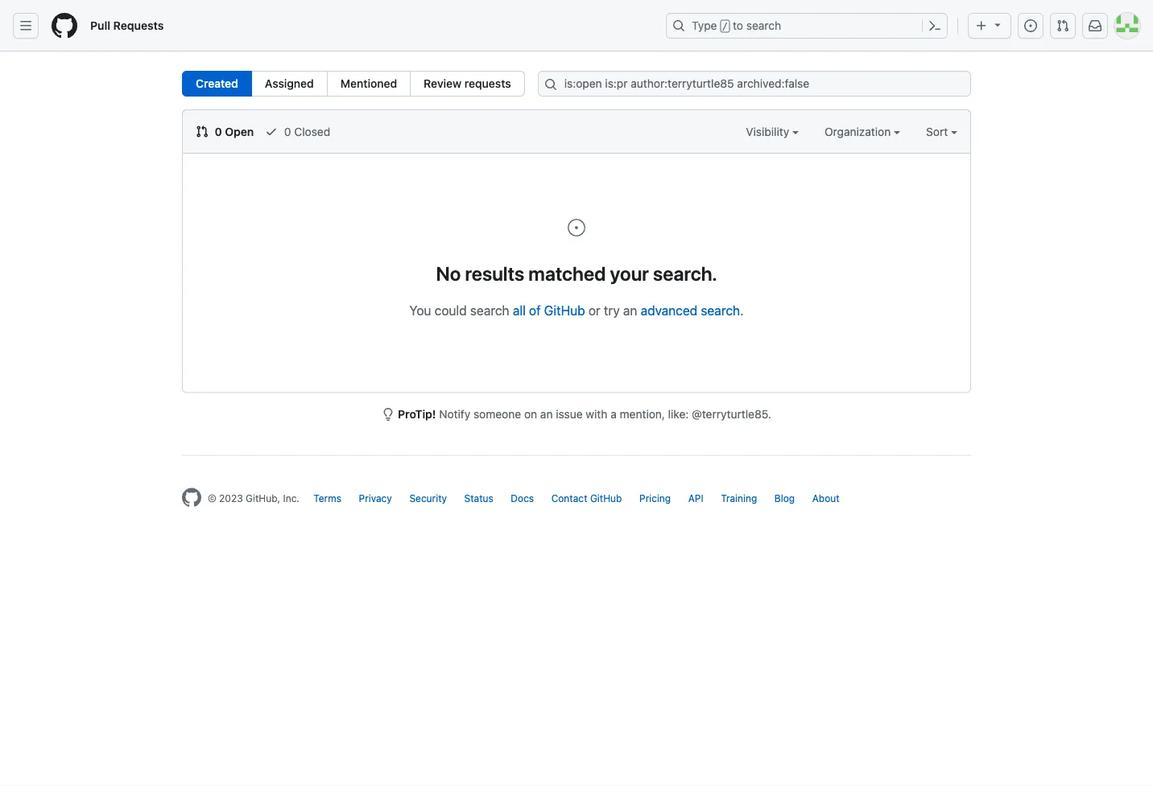 Task type: locate. For each thing, give the bounding box(es) containing it.
your
[[610, 262, 649, 285]]

0 horizontal spatial github
[[544, 303, 585, 318]]

plus image
[[975, 19, 988, 32]]

training link
[[721, 493, 757, 505]]

requests
[[113, 19, 164, 32]]

blog
[[775, 493, 795, 505]]

status
[[464, 493, 494, 505]]

an right try
[[623, 303, 637, 318]]

1 vertical spatial an
[[540, 408, 553, 421]]

1 vertical spatial homepage image
[[182, 488, 201, 508]]

search left all
[[470, 303, 510, 318]]

contact github
[[551, 493, 622, 505]]

you
[[410, 303, 431, 318]]

1 horizontal spatial 0
[[284, 125, 291, 138]]

github
[[544, 303, 585, 318], [590, 493, 622, 505]]

matched
[[529, 262, 606, 285]]

search image
[[544, 78, 557, 91]]

pull requests
[[90, 19, 164, 32]]

0 right git pull request image
[[215, 125, 222, 138]]

git pull request image
[[196, 125, 209, 138]]

an right on
[[540, 408, 553, 421]]

type
[[692, 19, 717, 32]]

search
[[747, 19, 781, 32], [470, 303, 510, 318], [701, 303, 740, 318]]

someone
[[474, 408, 521, 421]]

check image
[[265, 125, 278, 138]]

contact github link
[[551, 493, 622, 505]]

contact
[[551, 493, 588, 505]]

.
[[740, 303, 744, 318]]

of
[[529, 303, 541, 318]]

search right to
[[747, 19, 781, 32]]

docs
[[511, 493, 534, 505]]

command palette image
[[929, 19, 942, 32]]

homepage image left ©
[[182, 488, 201, 508]]

mentioned
[[341, 77, 397, 90]]

protip! notify someone on an issue with a mention, like: @terryturtle85.
[[398, 408, 771, 421]]

1 horizontal spatial github
[[590, 493, 622, 505]]

1 horizontal spatial an
[[623, 303, 637, 318]]

1 0 from the left
[[215, 125, 222, 138]]

organization
[[825, 125, 894, 138]]

open
[[225, 125, 254, 138]]

results
[[465, 262, 524, 285]]

privacy
[[359, 493, 392, 505]]

0 right check image
[[284, 125, 291, 138]]

status link
[[464, 493, 494, 505]]

2 horizontal spatial search
[[747, 19, 781, 32]]

pricing link
[[640, 493, 671, 505]]

1 horizontal spatial homepage image
[[182, 488, 201, 508]]

inc.
[[283, 493, 300, 505]]

pricing
[[640, 493, 671, 505]]

0 horizontal spatial an
[[540, 408, 553, 421]]

git pull request image
[[1057, 19, 1070, 32]]

0 horizontal spatial 0
[[215, 125, 222, 138]]

search down search.
[[701, 303, 740, 318]]

advanced
[[641, 303, 698, 318]]

homepage image left pull
[[52, 13, 77, 39]]

assigned
[[265, 77, 314, 90]]

github right of
[[544, 303, 585, 318]]

homepage image
[[52, 13, 77, 39], [182, 488, 201, 508]]

/
[[722, 21, 728, 32]]

api
[[688, 493, 704, 505]]

privacy link
[[359, 493, 392, 505]]

no
[[436, 262, 461, 285]]

issue opened image
[[1025, 19, 1037, 32]]

or
[[589, 303, 601, 318]]

github right contact
[[590, 493, 622, 505]]

about link
[[812, 493, 840, 505]]

0 vertical spatial homepage image
[[52, 13, 77, 39]]

an
[[623, 303, 637, 318], [540, 408, 553, 421]]

about
[[812, 493, 840, 505]]

0
[[215, 125, 222, 138], [284, 125, 291, 138]]

1 vertical spatial github
[[590, 493, 622, 505]]

2 0 from the left
[[284, 125, 291, 138]]

pull
[[90, 19, 110, 32]]

0 open link
[[196, 123, 254, 140]]

pull requests element
[[182, 71, 525, 97]]

search.
[[653, 262, 717, 285]]

assigned link
[[251, 71, 328, 97]]

closed
[[294, 125, 330, 138]]

0 vertical spatial github
[[544, 303, 585, 318]]

organization button
[[825, 123, 901, 140]]

mention,
[[620, 408, 665, 421]]

light bulb image
[[382, 408, 395, 421]]



Task type: describe. For each thing, give the bounding box(es) containing it.
0 horizontal spatial search
[[470, 303, 510, 318]]

blog link
[[775, 493, 795, 505]]

sort button
[[926, 123, 958, 140]]

security link
[[409, 493, 447, 505]]

review
[[424, 77, 462, 90]]

Issues search field
[[538, 71, 971, 97]]

review requests link
[[410, 71, 525, 97]]

created link
[[182, 71, 252, 97]]

visibility
[[746, 125, 793, 138]]

notifications image
[[1089, 19, 1102, 32]]

requests
[[465, 77, 511, 90]]

0 for closed
[[284, 125, 291, 138]]

0 horizontal spatial homepage image
[[52, 13, 77, 39]]

2023
[[219, 493, 243, 505]]

github,
[[246, 493, 280, 505]]

to
[[733, 19, 743, 32]]

with
[[586, 408, 608, 421]]

1 horizontal spatial search
[[701, 303, 740, 318]]

advanced search link
[[641, 303, 740, 318]]

docs link
[[511, 493, 534, 505]]

notify
[[439, 408, 471, 421]]

on
[[524, 408, 537, 421]]

type / to search
[[692, 19, 781, 32]]

try
[[604, 303, 620, 318]]

0 for open
[[215, 125, 222, 138]]

could
[[435, 303, 467, 318]]

all
[[513, 303, 526, 318]]

created
[[196, 77, 238, 90]]

0 closed
[[281, 125, 330, 138]]

@terryturtle85.
[[692, 408, 771, 421]]

0 open
[[212, 125, 254, 138]]

like:
[[668, 408, 689, 421]]

api link
[[688, 493, 704, 505]]

Search all issues text field
[[538, 71, 971, 97]]

triangle down image
[[991, 18, 1004, 31]]

0 vertical spatial an
[[623, 303, 637, 318]]

©
[[208, 493, 216, 505]]

sort
[[926, 125, 948, 138]]

issue
[[556, 408, 583, 421]]

visibility button
[[746, 123, 799, 140]]

© 2023 github, inc.
[[208, 493, 300, 505]]

protip!
[[398, 408, 436, 421]]

you could search all of github or try an advanced search .
[[410, 303, 744, 318]]

review requests
[[424, 77, 511, 90]]

training
[[721, 493, 757, 505]]

security
[[409, 493, 447, 505]]

terms
[[314, 493, 342, 505]]

terms link
[[314, 493, 342, 505]]

a
[[611, 408, 617, 421]]

all of github link
[[513, 303, 585, 318]]

issue opened image
[[567, 218, 586, 238]]

no results matched your search.
[[436, 262, 717, 285]]

mentioned link
[[327, 71, 411, 97]]

0 closed link
[[265, 123, 330, 140]]



Task type: vqa. For each thing, say whether or not it's contained in the screenshot.
No results matched your search. on the top
yes



